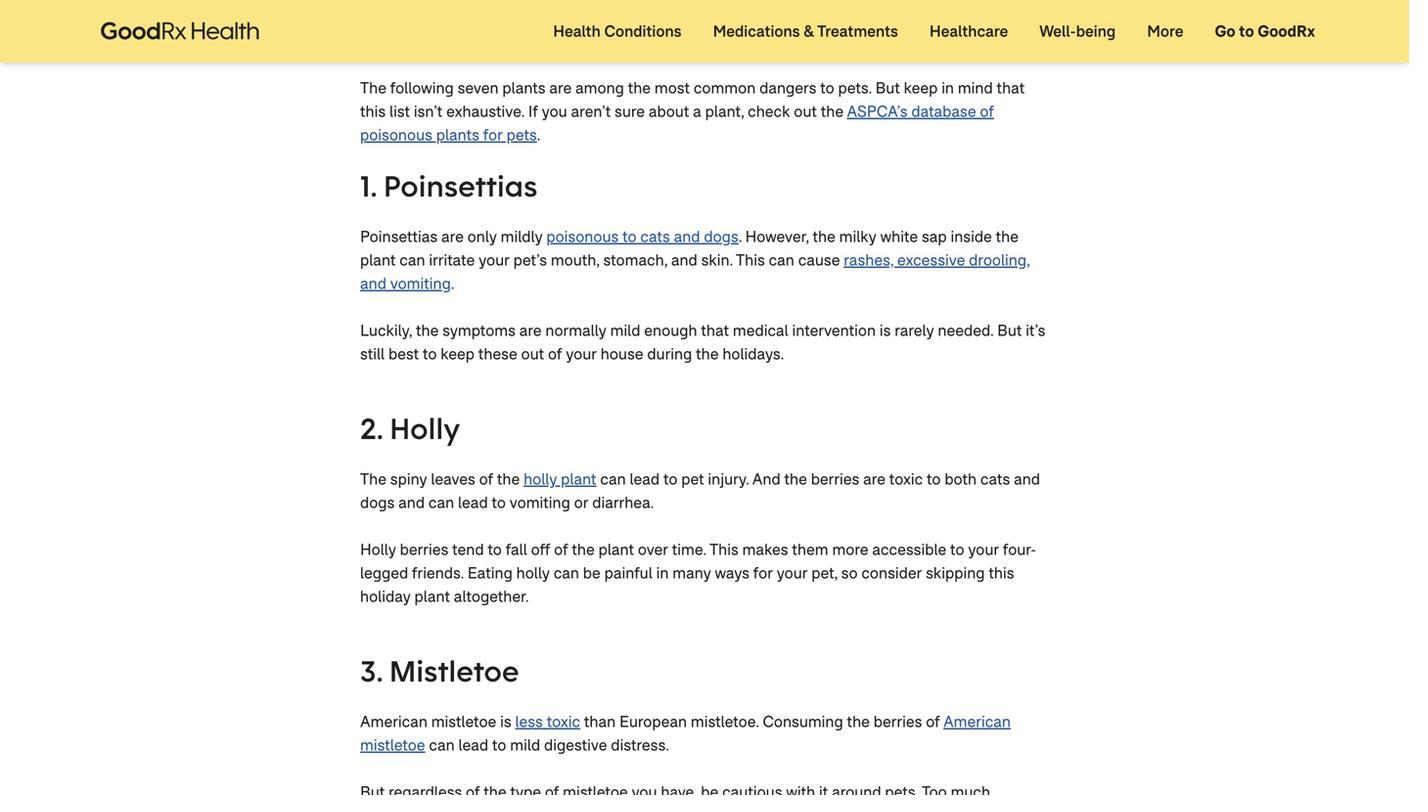 Task type: describe. For each thing, give the bounding box(es) containing it.
pet
[[682, 469, 704, 490]]

your left the four-
[[968, 540, 1000, 560]]

pet's
[[514, 250, 547, 271]]

the up cause
[[813, 227, 836, 247]]

more
[[1147, 21, 1184, 42]]

and inside can lead to pet injury. and the berries are toxic to both cats and dogs and can lead to vomiting or diarrhea.
[[753, 469, 781, 490]]

3. mistletoe
[[360, 652, 519, 691]]

many
[[673, 563, 711, 584]]

. inside . however, the milky white sap inside the plant can irritate your pet's mouth, stomach, and skin. this can cause
[[739, 227, 742, 247]]

however,
[[746, 227, 809, 247]]

mistletoe.
[[691, 712, 759, 733]]

keep inside the following seven plants are among the most common dangers to pets. but keep in mind that this list isn't exhaustive. if you aren't sure about a plant, check out the
[[904, 78, 938, 98]]

0 vertical spatial holly
[[390, 410, 460, 448]]

list
[[390, 101, 410, 122]]

away
[[360, 31, 396, 51]]

mistletoe
[[389, 652, 519, 691]]

plant up painful
[[599, 540, 634, 560]]

it's inside and unfortunately, some of the most iconic holiday plants, like azaleas and poinsettias, can be toxic to cats and dogs. so before you deck the halls, it's vital to know which plants should be kept away from your pets or kept out of the home altogether.
[[726, 7, 746, 28]]

1 horizontal spatial toxic
[[547, 712, 581, 733]]

best
[[389, 344, 419, 365]]

the for the following seven plants are among the most common dangers to pets. but keep in mind that this list isn't exhaustive. if you aren't sure about a plant, check out the
[[360, 78, 387, 98]]

rarely
[[895, 321, 934, 341]]

the right consuming
[[847, 712, 870, 733]]

health conditions button
[[538, 0, 698, 63]]

rashes,
[[844, 250, 894, 271]]

for inside holly berries tend to fall off of the plant over time. this makes them more accessible to your four- legged friends. eating holly can be painful in many ways for your pet, so consider skipping this holiday plant altogether.
[[754, 563, 773, 584]]

vomiting inside can lead to pet injury. and the berries are toxic to both cats and dogs and can lead to vomiting or diarrhea.
[[510, 493, 571, 513]]

drooling,
[[969, 250, 1031, 271]]

plants,
[[719, 0, 765, 4]]

more
[[832, 540, 869, 560]]

cats inside and unfortunately, some of the most iconic holiday plants, like azaleas and poinsettias, can be toxic to cats and dogs. so before you deck the halls, it's vital to know which plants should be kept away from your pets or kept out of the home altogether.
[[416, 7, 445, 28]]

skipping
[[926, 563, 985, 584]]

tend
[[452, 540, 484, 560]]

and up rashes, excessive drooling, and vomiting link
[[674, 227, 700, 247]]

aspca's
[[847, 101, 908, 122]]

normally
[[546, 321, 607, 341]]

altogether. inside holly berries tend to fall off of the plant over time. this makes them more accessible to your four- legged friends. eating holly can be painful in many ways for your pet, so consider skipping this holiday plant altogether.
[[454, 587, 529, 607]]

seven
[[458, 78, 499, 98]]

to left the fall
[[488, 540, 502, 560]]

well-being button
[[1024, 0, 1132, 63]]

poisonous inside aspca's database of poisonous plants for pets
[[360, 125, 433, 145]]

0 vertical spatial poinsettias
[[384, 167, 538, 205]]

common
[[694, 78, 756, 98]]

the down the deck
[[602, 31, 625, 51]]

most inside the following seven plants are among the most common dangers to pets. but keep in mind that this list isn't exhaustive. if you aren't sure about a plant, check out the
[[655, 78, 690, 98]]

goodrx health image
[[90, 11, 270, 52]]

to left both
[[927, 469, 941, 490]]

can down 3. mistletoe
[[429, 736, 455, 756]]

dogs.
[[479, 7, 517, 28]]

mind
[[958, 78, 993, 98]]

excessive
[[898, 250, 966, 271]]

skin.
[[701, 250, 733, 271]]

can up diarrhea.
[[600, 469, 626, 490]]

1.
[[360, 167, 377, 205]]

plant up diarrhea.
[[561, 469, 597, 490]]

the up before
[[553, 0, 576, 4]]

0 horizontal spatial mild
[[510, 736, 540, 756]]

holiday inside holly berries tend to fall off of the plant over time. this makes them more accessible to your four- legged friends. eating holly can be painful in many ways for your pet, so consider skipping this holiday plant altogether.
[[360, 587, 411, 607]]

poisonous to cats and dogs link
[[547, 227, 739, 247]]

are inside can lead to pet injury. and the berries are toxic to both cats and dogs and can lead to vomiting or diarrhea.
[[864, 469, 886, 490]]

still
[[360, 344, 385, 365]]

0 horizontal spatial kept
[[523, 31, 554, 51]]

that inside luckily, the symptoms are normally mild enough that medical intervention is rarely needed. but it's still best to keep these out of your house during the holidays.
[[701, 321, 729, 341]]

the left holly plant link
[[497, 469, 520, 490]]

healthcare button
[[914, 0, 1024, 63]]

are inside luckily, the symptoms are normally mild enough that medical intervention is rarely needed. but it's still best to keep these out of your house during the holidays.
[[520, 321, 542, 341]]

can down the leaves
[[429, 493, 454, 513]]

holly inside holly berries tend to fall off of the plant over time. this makes them more accessible to your four- legged friends. eating holly can be painful in many ways for your pet, so consider skipping this holiday plant altogether.
[[360, 540, 396, 560]]

injury.
[[708, 469, 749, 490]]

and down spiny
[[399, 493, 425, 513]]

rashes, excessive drooling, and vomiting
[[360, 250, 1031, 294]]

a
[[693, 101, 702, 122]]

conditions
[[604, 21, 682, 42]]

cause
[[798, 250, 840, 271]]

from
[[399, 31, 432, 51]]

most inside and unfortunately, some of the most iconic holiday plants, like azaleas and poinsettias, can be toxic to cats and dogs. so before you deck the halls, it's vital to know which plants should be kept away from your pets or kept out of the home altogether.
[[580, 0, 615, 4]]

to up stomach,
[[623, 227, 637, 247]]

1 horizontal spatial .
[[537, 125, 541, 145]]

house
[[601, 344, 644, 365]]

are inside the following seven plants are among the most common dangers to pets. but keep in mind that this list isn't exhaustive. if you aren't sure about a plant, check out the
[[550, 78, 572, 98]]

treatments
[[818, 21, 899, 42]]

for inside aspca's database of poisonous plants for pets
[[483, 125, 503, 145]]

isn't
[[414, 101, 443, 122]]

well-
[[1040, 21, 1077, 42]]

to up from
[[398, 7, 412, 28]]

1 horizontal spatial dogs
[[704, 227, 739, 247]]

mouth,
[[551, 250, 600, 271]]

can inside holly berries tend to fall off of the plant over time. this makes them more accessible to your four- legged friends. eating holly can be painful in many ways for your pet, so consider skipping this holiday plant altogether.
[[554, 563, 579, 584]]

0 vertical spatial be
[[997, 0, 1015, 4]]

digestive
[[544, 736, 607, 756]]

health
[[553, 21, 601, 42]]

1 horizontal spatial cats
[[641, 227, 670, 247]]

and up which
[[854, 0, 880, 4]]

leaves
[[431, 469, 476, 490]]

the right during
[[696, 344, 719, 365]]

among
[[576, 78, 624, 98]]

diarrhea.
[[592, 493, 654, 513]]

makes
[[743, 540, 789, 560]]

2.
[[360, 410, 383, 448]]

dogs inside can lead to pet injury. and the berries are toxic to both cats and dogs and can lead to vomiting or diarrhea.
[[360, 493, 395, 513]]

the following seven plants are among the most common dangers to pets. but keep in mind that this list isn't exhaustive. if you aren't sure about a plant, check out the
[[360, 78, 1025, 122]]

0 vertical spatial holly
[[524, 469, 557, 490]]

than
[[584, 712, 616, 733]]

accessible
[[873, 540, 947, 560]]

and inside rashes, excessive drooling, and vomiting
[[360, 274, 387, 294]]

pets inside and unfortunately, some of the most iconic holiday plants, like azaleas and poinsettias, can be toxic to cats and dogs. so before you deck the halls, it's vital to know which plants should be kept away from your pets or kept out of the home altogether.
[[471, 31, 501, 51]]

keep inside luckily, the symptoms are normally mild enough that medical intervention is rarely needed. but it's still best to keep these out of your house during the holidays.
[[441, 344, 475, 365]]

and down unfortunately,
[[449, 7, 475, 28]]

the down pets.
[[821, 101, 844, 122]]

aren't
[[571, 101, 611, 122]]

poinsettias are only mildly poisonous to cats and dogs
[[360, 227, 739, 247]]

only
[[468, 227, 497, 247]]

database
[[912, 101, 977, 122]]

1 vertical spatial lead
[[458, 493, 488, 513]]

check
[[748, 101, 790, 122]]

lead for pet
[[630, 469, 660, 490]]

european
[[620, 712, 687, 733]]

them
[[792, 540, 829, 560]]

can lead to mild digestive distress.
[[425, 736, 673, 756]]

halls,
[[686, 7, 722, 28]]

health conditions
[[553, 21, 682, 42]]

luckily,
[[360, 321, 412, 341]]

pets.
[[838, 78, 872, 98]]

0 vertical spatial kept
[[1005, 7, 1036, 28]]

to left digestive
[[492, 736, 507, 756]]

intervention
[[792, 321, 876, 341]]

azaleas
[[797, 0, 850, 4]]

both
[[945, 469, 977, 490]]

plant down friends.
[[415, 587, 450, 607]]

and right both
[[1014, 469, 1041, 490]]

1. poinsettias
[[360, 167, 538, 205]]

american mistletoe is less toxic than european mistletoe. consuming the berries of
[[360, 712, 944, 733]]

friends.
[[412, 563, 464, 584]]

know
[[800, 7, 837, 28]]

of inside holly berries tend to fall off of the plant over time. this makes them more accessible to your four- legged friends. eating holly can be painful in many ways for your pet, so consider skipping this holiday plant altogether.
[[554, 540, 568, 560]]

holiday inside and unfortunately, some of the most iconic holiday plants, like azaleas and poinsettias, can be toxic to cats and dogs. so before you deck the halls, it's vital to know which plants should be kept away from your pets or kept out of the home altogether.
[[664, 0, 715, 4]]

it's inside luckily, the symptoms are normally mild enough that medical intervention is rarely needed. but it's still best to keep these out of your house during the holidays.
[[1026, 321, 1046, 341]]

irritate
[[429, 250, 475, 271]]

the up sure
[[628, 78, 651, 98]]

the inside can lead to pet injury. and the berries are toxic to both cats and dogs and can lead to vomiting or diarrhea.
[[785, 469, 807, 490]]

2 horizontal spatial berries
[[874, 712, 922, 733]]

the inside holly berries tend to fall off of the plant over time. this makes them more accessible to your four- legged friends. eating holly can be painful in many ways for your pet, so consider skipping this holiday plant altogether.
[[572, 540, 595, 560]]

dangers
[[760, 78, 817, 98]]



Task type: vqa. For each thing, say whether or not it's contained in the screenshot.
Lisa
no



Task type: locate. For each thing, give the bounding box(es) containing it.
berries right consuming
[[874, 712, 922, 733]]

to left pets.
[[821, 78, 835, 98]]

is inside luckily, the symptoms are normally mild enough that medical intervention is rarely needed. but it's still best to keep these out of your house during the holidays.
[[880, 321, 891, 341]]

1 vertical spatial toxic
[[890, 469, 923, 490]]

&
[[804, 21, 814, 42]]

holiday
[[664, 0, 715, 4], [360, 587, 411, 607]]

0 vertical spatial .
[[537, 125, 541, 145]]

to up skipping
[[951, 540, 965, 560]]

in inside holly berries tend to fall off of the plant over time. this makes them more accessible to your four- legged friends. eating holly can be painful in many ways for your pet, so consider skipping this holiday plant altogether.
[[656, 563, 669, 584]]

0 vertical spatial most
[[580, 0, 615, 4]]

0 horizontal spatial or
[[505, 31, 520, 51]]

1 vertical spatial it's
[[1026, 321, 1046, 341]]

lead
[[630, 469, 660, 490], [458, 493, 488, 513], [459, 736, 489, 756]]

and inside and unfortunately, some of the most iconic holiday plants, like azaleas and poinsettias, can be toxic to cats and dogs. so before you deck the halls, it's vital to know which plants should be kept away from your pets or kept out of the home altogether.
[[360, 0, 389, 4]]

it's down plants,
[[726, 7, 746, 28]]

3.
[[360, 652, 382, 691]]

holidays.
[[723, 344, 784, 365]]

0 vertical spatial it's
[[726, 7, 746, 28]]

. down if
[[537, 125, 541, 145]]

0 vertical spatial that
[[997, 78, 1025, 98]]

home
[[629, 31, 669, 51]]

or inside can lead to pet injury. and the berries are toxic to both cats and dogs and can lead to vomiting or diarrhea.
[[574, 493, 589, 513]]

your inside and unfortunately, some of the most iconic holiday plants, like azaleas and poinsettias, can be toxic to cats and dogs. so before you deck the halls, it's vital to know which plants should be kept away from your pets or kept out of the home altogether.
[[436, 31, 467, 51]]

1 american from the left
[[360, 712, 428, 733]]

to down like in the right top of the page
[[782, 7, 796, 28]]

healthcare
[[930, 21, 1009, 42]]

legged
[[360, 563, 408, 584]]

pets down if
[[507, 125, 537, 145]]

mistletoe down mistletoe
[[431, 712, 497, 733]]

poisonous down list
[[360, 125, 433, 145]]

to
[[398, 7, 412, 28], [782, 7, 796, 28], [1239, 21, 1255, 42], [821, 78, 835, 98], [623, 227, 637, 247], [423, 344, 437, 365], [664, 469, 678, 490], [927, 469, 941, 490], [492, 493, 506, 513], [488, 540, 502, 560], [951, 540, 965, 560], [492, 736, 507, 756]]

dialog
[[0, 0, 1410, 796]]

the up best
[[416, 321, 439, 341]]

1 vertical spatial be
[[984, 7, 1001, 28]]

the
[[553, 0, 576, 4], [659, 7, 682, 28], [602, 31, 625, 51], [628, 78, 651, 98], [821, 101, 844, 122], [813, 227, 836, 247], [996, 227, 1019, 247], [416, 321, 439, 341], [696, 344, 719, 365], [497, 469, 520, 490], [785, 469, 807, 490], [572, 540, 595, 560], [847, 712, 870, 733]]

1 vertical spatial poisonous
[[547, 227, 619, 247]]

to down the spiny leaves of the holly plant
[[492, 493, 506, 513]]

0 horizontal spatial in
[[656, 563, 669, 584]]

the up home
[[659, 7, 682, 28]]

this
[[736, 250, 765, 271], [710, 540, 739, 560]]

your inside luckily, the symptoms are normally mild enough that medical intervention is rarely needed. but it's still best to keep these out of your house during the holidays.
[[566, 344, 597, 365]]

1 vertical spatial holly
[[360, 540, 396, 560]]

of inside aspca's database of poisonous plants for pets
[[980, 101, 994, 122]]

1 vertical spatial poinsettias
[[360, 227, 438, 247]]

cats down unfortunately,
[[416, 7, 445, 28]]

altogether. inside and unfortunately, some of the most iconic holiday plants, like azaleas and poinsettias, can be toxic to cats and dogs. so before you deck the halls, it's vital to know which plants should be kept away from your pets or kept out of the home altogether.
[[673, 31, 748, 51]]

toxic left both
[[890, 469, 923, 490]]

1 horizontal spatial is
[[880, 321, 891, 341]]

you inside and unfortunately, some of the most iconic holiday plants, like azaleas and poinsettias, can be toxic to cats and dogs. so before you deck the halls, it's vital to know which plants should be kept away from your pets or kept out of the home altogether.
[[592, 7, 618, 28]]

symptoms
[[443, 321, 516, 341]]

1 horizontal spatial in
[[942, 78, 954, 98]]

kept down so
[[523, 31, 554, 51]]

0 horizontal spatial out
[[521, 344, 544, 365]]

2 vertical spatial be
[[583, 563, 601, 584]]

cats right both
[[981, 469, 1010, 490]]

2. holly
[[360, 410, 460, 448]]

0 horizontal spatial holiday
[[360, 587, 411, 607]]

aspca's database of poisonous plants for pets link
[[360, 101, 994, 145]]

poisonous up mouth,
[[547, 227, 619, 247]]

plants inside the following seven plants are among the most common dangers to pets. but keep in mind that this list isn't exhaustive. if you aren't sure about a plant, check out the
[[503, 78, 546, 98]]

vital
[[749, 7, 779, 28]]

be right should
[[984, 7, 1001, 28]]

0 horizontal spatial berries
[[400, 540, 449, 560]]

0 vertical spatial for
[[483, 125, 503, 145]]

which
[[841, 7, 882, 28]]

this inside holly berries tend to fall off of the plant over time. this makes them more accessible to your four- legged friends. eating holly can be painful in many ways for your pet, so consider skipping this holiday plant altogether.
[[710, 540, 739, 560]]

are
[[550, 78, 572, 98], [442, 227, 464, 247], [520, 321, 542, 341], [864, 469, 886, 490]]

can up should
[[968, 0, 993, 4]]

and unfortunately, some of the most iconic holiday plants, like azaleas and poinsettias, can be toxic to cats and dogs. so before you deck the halls, it's vital to know which plants should be kept away from your pets or kept out of the home altogether.
[[360, 0, 1036, 51]]

the inside the following seven plants are among the most common dangers to pets. but keep in mind that this list isn't exhaustive. if you aren't sure about a plant, check out the
[[360, 78, 387, 98]]

to right go
[[1239, 21, 1255, 42]]

1 vertical spatial altogether.
[[454, 587, 529, 607]]

go to goodrx link
[[1200, 0, 1331, 63]]

the right off
[[572, 540, 595, 560]]

enough
[[644, 321, 697, 341]]

toxic inside can lead to pet injury. and the berries are toxic to both cats and dogs and can lead to vomiting or diarrhea.
[[890, 469, 923, 490]]

plant,
[[705, 101, 744, 122]]

for down makes
[[754, 563, 773, 584]]

you left the deck
[[592, 7, 618, 28]]

for down exhaustive.
[[483, 125, 503, 145]]

0 horizontal spatial and
[[360, 0, 389, 4]]

1 the from the top
[[360, 78, 387, 98]]

1 horizontal spatial altogether.
[[673, 31, 748, 51]]

you
[[592, 7, 618, 28], [542, 101, 567, 122]]

holly
[[390, 410, 460, 448], [360, 540, 396, 560]]

1 vertical spatial mild
[[510, 736, 540, 756]]

plant inside . however, the milky white sap inside the plant can irritate your pet's mouth, stomach, and skin. this can cause
[[360, 250, 396, 271]]

0 horizontal spatial mistletoe
[[360, 736, 425, 756]]

this inside holly berries tend to fall off of the plant over time. this makes them more accessible to your four- legged friends. eating holly can be painful in many ways for your pet, so consider skipping this holiday plant altogether.
[[989, 563, 1015, 584]]

1 horizontal spatial american
[[944, 712, 1011, 733]]

0 vertical spatial plants
[[886, 7, 929, 28]]

in inside the following seven plants are among the most common dangers to pets. but keep in mind that this list isn't exhaustive. if you aren't sure about a plant, check out the
[[942, 78, 954, 98]]

0 horizontal spatial is
[[500, 712, 512, 733]]

0 vertical spatial in
[[942, 78, 954, 98]]

plants
[[886, 7, 929, 28], [503, 78, 546, 98], [436, 125, 480, 145]]

1 horizontal spatial out
[[558, 31, 581, 51]]

that right mind
[[997, 78, 1025, 98]]

1 vertical spatial dogs
[[360, 493, 395, 513]]

time.
[[672, 540, 706, 560]]

less toxic link
[[515, 712, 581, 733]]

1 vertical spatial .
[[739, 227, 742, 247]]

1 vertical spatial plants
[[503, 78, 546, 98]]

poinsettias
[[384, 167, 538, 205], [360, 227, 438, 247]]

0 horizontal spatial most
[[580, 0, 615, 4]]

out right "these"
[[521, 344, 544, 365]]

1 horizontal spatial poisonous
[[547, 227, 619, 247]]

in
[[942, 78, 954, 98], [656, 563, 669, 584]]

your right from
[[436, 31, 467, 51]]

0 vertical spatial poisonous
[[360, 125, 433, 145]]

berries inside can lead to pet injury. and the berries are toxic to both cats and dogs and can lead to vomiting or diarrhea.
[[811, 469, 860, 490]]

your down only
[[479, 250, 510, 271]]

cats inside can lead to pet injury. and the berries are toxic to both cats and dogs and can lead to vomiting or diarrhea.
[[981, 469, 1010, 490]]

out inside and unfortunately, some of the most iconic holiday plants, like azaleas and poinsettias, can be toxic to cats and dogs. so before you deck the halls, it's vital to know which plants should be kept away from your pets or kept out of the home altogether.
[[558, 31, 581, 51]]

off
[[531, 540, 550, 560]]

holly up spiny
[[390, 410, 460, 448]]

. left however,
[[739, 227, 742, 247]]

1 horizontal spatial but
[[998, 321, 1022, 341]]

the down away
[[360, 78, 387, 98]]

holly up off
[[524, 469, 557, 490]]

mistletoe for american mistletoe is less toxic than european mistletoe. consuming the berries of
[[431, 712, 497, 733]]

this inside the following seven plants are among the most common dangers to pets. but keep in mind that this list isn't exhaustive. if you aren't sure about a plant, check out the
[[360, 101, 386, 122]]

2 horizontal spatial .
[[739, 227, 742, 247]]

1 vertical spatial keep
[[441, 344, 475, 365]]

medications & treatments
[[713, 21, 899, 42]]

berries inside holly berries tend to fall off of the plant over time. this makes them more accessible to your four- legged friends. eating holly can be painful in many ways for your pet, so consider skipping this holiday plant altogether.
[[400, 540, 449, 560]]

1 vertical spatial that
[[701, 321, 729, 341]]

plants inside aspca's database of poisonous plants for pets
[[436, 125, 480, 145]]

out
[[558, 31, 581, 51], [794, 101, 817, 122], [521, 344, 544, 365]]

0 horizontal spatial pets
[[471, 31, 501, 51]]

rashes, excessive drooling, and vomiting link
[[360, 250, 1031, 294]]

toxic
[[360, 7, 394, 28], [890, 469, 923, 490], [547, 712, 581, 733]]

dogs down spiny
[[360, 493, 395, 513]]

0 vertical spatial or
[[505, 31, 520, 51]]

1 horizontal spatial this
[[989, 563, 1015, 584]]

poinsettias,
[[884, 0, 964, 4]]

1 vertical spatial this
[[710, 540, 739, 560]]

some
[[493, 0, 532, 4]]

berries up friends.
[[400, 540, 449, 560]]

0 vertical spatial but
[[876, 78, 900, 98]]

are left the normally
[[520, 321, 542, 341]]

lead down mistletoe
[[459, 736, 489, 756]]

2 horizontal spatial plants
[[886, 7, 929, 28]]

go
[[1215, 21, 1236, 42]]

1 horizontal spatial that
[[997, 78, 1025, 98]]

of inside luckily, the symptoms are normally mild enough that medical intervention is rarely needed. but it's still best to keep these out of your house during the holidays.
[[548, 344, 562, 365]]

2 horizontal spatial toxic
[[890, 469, 923, 490]]

altogether. down eating
[[454, 587, 529, 607]]

plants inside and unfortunately, some of the most iconic holiday plants, like azaleas and poinsettias, can be toxic to cats and dogs. so before you deck the halls, it's vital to know which plants should be kept away from your pets or kept out of the home altogether.
[[886, 7, 929, 28]]

can left irritate
[[400, 250, 425, 271]]

1 horizontal spatial kept
[[1005, 7, 1036, 28]]

can down however,
[[769, 250, 795, 271]]

1 vertical spatial most
[[655, 78, 690, 98]]

out inside the following seven plants are among the most common dangers to pets. but keep in mind that this list isn't exhaustive. if you aren't sure about a plant, check out the
[[794, 101, 817, 122]]

the spiny leaves of the holly plant
[[360, 469, 597, 490]]

pets inside aspca's database of poisonous plants for pets
[[507, 125, 537, 145]]

be inside holly berries tend to fall off of the plant over time. this makes them more accessible to your four- legged friends. eating holly can be painful in many ways for your pet, so consider skipping this holiday plant altogether.
[[583, 563, 601, 584]]

can inside and unfortunately, some of the most iconic holiday plants, like azaleas and poinsettias, can be toxic to cats and dogs. so before you deck the halls, it's vital to know which plants should be kept away from your pets or kept out of the home altogether.
[[968, 0, 993, 4]]

vomiting inside rashes, excessive drooling, and vomiting
[[390, 274, 451, 294]]

american for american mistletoe
[[944, 712, 1011, 733]]

but up aspca's
[[876, 78, 900, 98]]

aspca's database of poisonous plants for pets
[[360, 101, 994, 145]]

1 horizontal spatial or
[[574, 493, 589, 513]]

1 horizontal spatial mistletoe
[[431, 712, 497, 733]]

unfortunately,
[[392, 0, 489, 4]]

holly down off
[[516, 563, 550, 584]]

milky
[[840, 227, 877, 247]]

iconic
[[619, 0, 661, 4]]

go to goodrx
[[1215, 21, 1316, 42]]

to inside luckily, the symptoms are normally mild enough that medical intervention is rarely needed. but it's still best to keep these out of your house during the holidays.
[[423, 344, 437, 365]]

1 horizontal spatial mild
[[610, 321, 641, 341]]

1 horizontal spatial plants
[[503, 78, 546, 98]]

to inside the following seven plants are among the most common dangers to pets. but keep in mind that this list isn't exhaustive. if you aren't sure about a plant, check out the
[[821, 78, 835, 98]]

2 vertical spatial lead
[[459, 736, 489, 756]]

american inside american mistletoe
[[944, 712, 1011, 733]]

sure
[[615, 101, 645, 122]]

the left spiny
[[360, 469, 387, 490]]

but inside luckily, the symptoms are normally mild enough that medical intervention is rarely needed. but it's still best to keep these out of your house during the holidays.
[[998, 321, 1022, 341]]

mistletoe inside american mistletoe
[[360, 736, 425, 756]]

keep up database
[[904, 78, 938, 98]]

like
[[769, 0, 793, 4]]

altogether. down halls,
[[673, 31, 748, 51]]

mild
[[610, 321, 641, 341], [510, 736, 540, 756]]

to left 'pet'
[[664, 469, 678, 490]]

distress.
[[611, 736, 669, 756]]

0 horizontal spatial vomiting
[[390, 274, 451, 294]]

be left painful
[[583, 563, 601, 584]]

you inside the following seven plants are among the most common dangers to pets. but keep in mind that this list isn't exhaustive. if you aren't sure about a plant, check out the
[[542, 101, 567, 122]]

it's right needed.
[[1026, 321, 1046, 341]]

four-
[[1003, 540, 1037, 560]]

and
[[360, 0, 389, 4], [753, 469, 781, 490]]

and up away
[[360, 0, 389, 4]]

plants down poinsettias,
[[886, 7, 929, 28]]

1 horizontal spatial berries
[[811, 469, 860, 490]]

is left less on the left of page
[[500, 712, 512, 733]]

holly plant link
[[524, 469, 597, 490]]

. down irritate
[[451, 274, 458, 294]]

about
[[649, 101, 689, 122]]

2 vertical spatial berries
[[874, 712, 922, 733]]

0 vertical spatial holiday
[[664, 0, 715, 4]]

and
[[854, 0, 880, 4], [449, 7, 475, 28], [674, 227, 700, 247], [671, 250, 698, 271], [360, 274, 387, 294], [1014, 469, 1041, 490], [399, 493, 425, 513]]

mild inside luckily, the symptoms are normally mild enough that medical intervention is rarely needed. but it's still best to keep these out of your house during the holidays.
[[610, 321, 641, 341]]

altogether.
[[673, 31, 748, 51], [454, 587, 529, 607]]

vomiting
[[390, 274, 451, 294], [510, 493, 571, 513]]

medical
[[733, 321, 789, 341]]

mistletoe for american mistletoe
[[360, 736, 425, 756]]

out inside luckily, the symptoms are normally mild enough that medical intervention is rarely needed. but it's still best to keep these out of your house during the holidays.
[[521, 344, 544, 365]]

1 vertical spatial you
[[542, 101, 567, 122]]

or
[[505, 31, 520, 51], [574, 493, 589, 513]]

if
[[528, 101, 538, 122]]

are up more
[[864, 469, 886, 490]]

during
[[647, 344, 692, 365]]

toxic up digestive
[[547, 712, 581, 733]]

that inside the following seven plants are among the most common dangers to pets. but keep in mind that this list isn't exhaustive. if you aren't sure about a plant, check out the
[[997, 78, 1025, 98]]

0 vertical spatial is
[[880, 321, 891, 341]]

toxic up away
[[360, 7, 394, 28]]

1 vertical spatial but
[[998, 321, 1022, 341]]

medications & treatments button
[[698, 0, 914, 63]]

vomiting down irritate
[[390, 274, 451, 294]]

and inside . however, the milky white sap inside the plant can irritate your pet's mouth, stomach, and skin. this can cause
[[671, 250, 698, 271]]

berries
[[811, 469, 860, 490], [400, 540, 449, 560], [874, 712, 922, 733]]

and right injury.
[[753, 469, 781, 490]]

the up "drooling,"
[[996, 227, 1019, 247]]

2 horizontal spatial out
[[794, 101, 817, 122]]

the for the spiny leaves of the holly plant
[[360, 469, 387, 490]]

holiday down legged
[[360, 587, 411, 607]]

2 horizontal spatial cats
[[981, 469, 1010, 490]]

0 vertical spatial this
[[360, 101, 386, 122]]

following
[[390, 78, 454, 98]]

holly berries tend to fall off of the plant over time. this makes them more accessible to your four- legged friends. eating holly can be painful in many ways for your pet, so consider skipping this holiday plant altogether.
[[360, 540, 1037, 607]]

1 horizontal spatial and
[[753, 469, 781, 490]]

you right if
[[542, 101, 567, 122]]

the right injury.
[[785, 469, 807, 490]]

out down dangers
[[794, 101, 817, 122]]

your
[[436, 31, 467, 51], [479, 250, 510, 271], [566, 344, 597, 365], [968, 540, 1000, 560], [777, 563, 808, 584]]

2 american from the left
[[944, 712, 1011, 733]]

out down before
[[558, 31, 581, 51]]

but right needed.
[[998, 321, 1022, 341]]

and left skin.
[[671, 250, 698, 271]]

consuming
[[763, 712, 844, 733]]

goodrx
[[1258, 21, 1316, 42]]

you for if
[[542, 101, 567, 122]]

0 horizontal spatial for
[[483, 125, 503, 145]]

your down them
[[777, 563, 808, 584]]

holiday up halls,
[[664, 0, 715, 4]]

but inside the following seven plants are among the most common dangers to pets. but keep in mind that this list isn't exhaustive. if you aren't sure about a plant, check out the
[[876, 78, 900, 98]]

less
[[515, 712, 543, 733]]

0 horizontal spatial you
[[542, 101, 567, 122]]

2 vertical spatial .
[[451, 274, 458, 294]]

lead down the spiny leaves of the holly plant
[[458, 493, 488, 513]]

1 vertical spatial in
[[656, 563, 669, 584]]

0 vertical spatial lead
[[630, 469, 660, 490]]

painful
[[605, 563, 653, 584]]

berries up more
[[811, 469, 860, 490]]

plant up luckily,
[[360, 250, 396, 271]]

lead up diarrhea.
[[630, 469, 660, 490]]

this left list
[[360, 101, 386, 122]]

lead for mild
[[459, 736, 489, 756]]

your inside . however, the milky white sap inside the plant can irritate your pet's mouth, stomach, and skin. this can cause
[[479, 250, 510, 271]]

or down holly plant link
[[574, 493, 589, 513]]

holly inside holly berries tend to fall off of the plant over time. this makes them more accessible to your four- legged friends. eating holly can be painful in many ways for your pet, so consider skipping this holiday plant altogether.
[[516, 563, 550, 584]]

cats
[[416, 7, 445, 28], [641, 227, 670, 247], [981, 469, 1010, 490]]

kept
[[1005, 7, 1036, 28], [523, 31, 554, 51]]

in up database
[[942, 78, 954, 98]]

0 vertical spatial mistletoe
[[431, 712, 497, 733]]

kept left well-
[[1005, 7, 1036, 28]]

0 horizontal spatial altogether.
[[454, 587, 529, 607]]

1 vertical spatial mistletoe
[[360, 736, 425, 756]]

or inside and unfortunately, some of the most iconic holiday plants, like azaleas and poinsettias, can be toxic to cats and dogs. so before you deck the halls, it's vital to know which plants should be kept away from your pets or kept out of the home altogether.
[[505, 31, 520, 51]]

fall
[[506, 540, 527, 560]]

deck
[[621, 7, 655, 28]]

can left painful
[[554, 563, 579, 584]]

american for american mistletoe is less toxic than european mistletoe. consuming the berries of
[[360, 712, 428, 733]]

of
[[535, 0, 549, 4], [585, 31, 599, 51], [980, 101, 994, 122], [548, 344, 562, 365], [479, 469, 493, 490], [554, 540, 568, 560], [926, 712, 940, 733]]

are up irritate
[[442, 227, 464, 247]]

0 horizontal spatial but
[[876, 78, 900, 98]]

pets down dogs.
[[471, 31, 501, 51]]

0 horizontal spatial this
[[360, 101, 386, 122]]

this down the four-
[[989, 563, 1015, 584]]

1 horizontal spatial it's
[[1026, 321, 1046, 341]]

0 vertical spatial pets
[[471, 31, 501, 51]]

you for before
[[592, 7, 618, 28]]

2 vertical spatial out
[[521, 344, 544, 365]]

toxic inside and unfortunately, some of the most iconic holiday plants, like azaleas and poinsettias, can be toxic to cats and dogs. so before you deck the halls, it's vital to know which plants should be kept away from your pets or kept out of the home altogether.
[[360, 7, 394, 28]]

most up about
[[655, 78, 690, 98]]

the
[[360, 78, 387, 98], [360, 469, 387, 490]]

1 vertical spatial and
[[753, 469, 781, 490]]

keep
[[904, 78, 938, 98], [441, 344, 475, 365]]

0 horizontal spatial plants
[[436, 125, 480, 145]]

mild up house
[[610, 321, 641, 341]]

0 vertical spatial the
[[360, 78, 387, 98]]

this right skin.
[[736, 250, 765, 271]]

1 horizontal spatial most
[[655, 78, 690, 98]]

2 vertical spatial plants
[[436, 125, 480, 145]]

dogs
[[704, 227, 739, 247], [360, 493, 395, 513]]

1 vertical spatial is
[[500, 712, 512, 733]]

0 vertical spatial mild
[[610, 321, 641, 341]]

should
[[933, 7, 980, 28]]

.
[[537, 125, 541, 145], [739, 227, 742, 247], [451, 274, 458, 294]]

this inside . however, the milky white sap inside the plant can irritate your pet's mouth, stomach, and skin. this can cause
[[736, 250, 765, 271]]

0 vertical spatial vomiting
[[390, 274, 451, 294]]

1 vertical spatial vomiting
[[510, 493, 571, 513]]

most up before
[[580, 0, 615, 4]]

1 horizontal spatial holiday
[[664, 0, 715, 4]]

0 horizontal spatial it's
[[726, 7, 746, 28]]

eating
[[468, 563, 513, 584]]

2 the from the top
[[360, 469, 387, 490]]

1 horizontal spatial keep
[[904, 78, 938, 98]]

in down over
[[656, 563, 669, 584]]

these
[[478, 344, 518, 365]]



